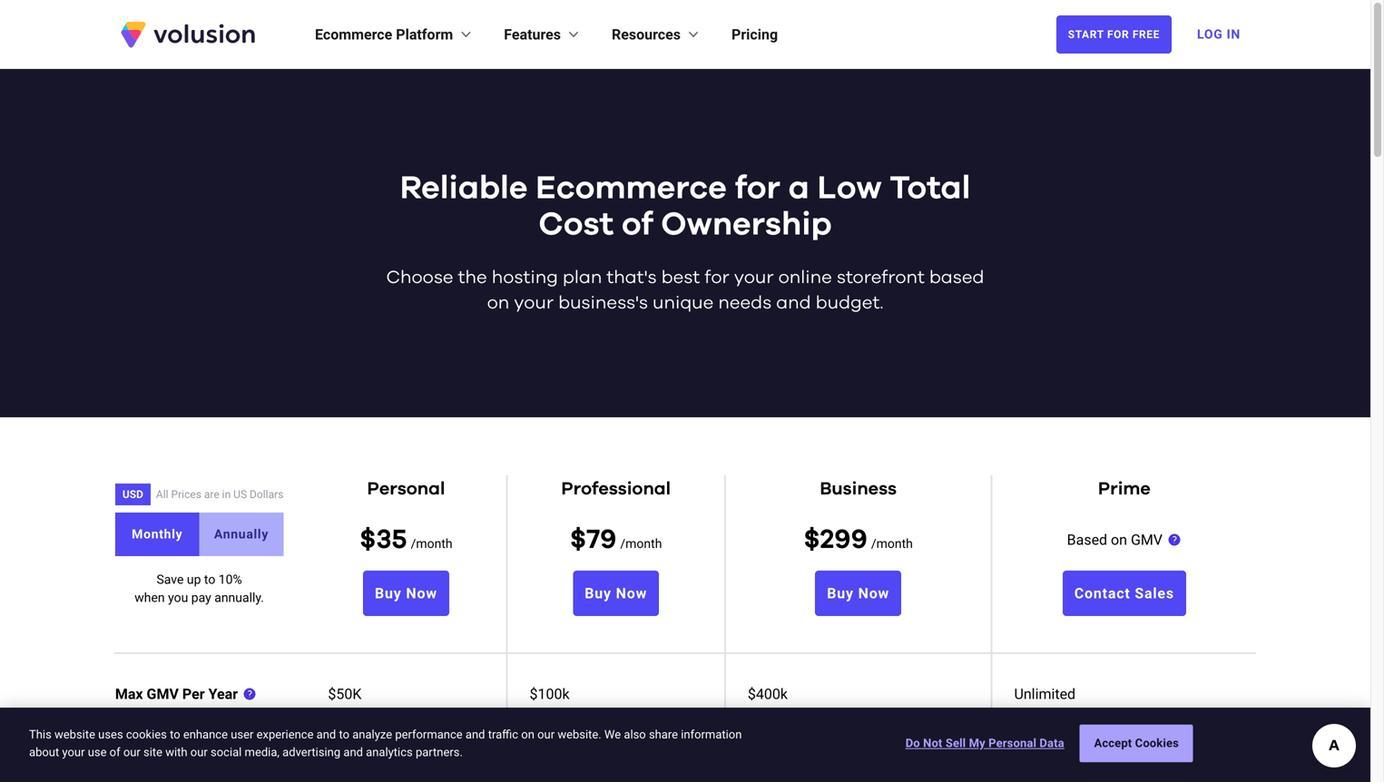 Task type: locate. For each thing, give the bounding box(es) containing it.
your up needs
[[734, 269, 774, 287]]

2 buy from the left
[[585, 585, 612, 602]]

$400k
[[748, 686, 788, 703]]

buy for 79
[[585, 585, 612, 602]]

/month inside $ 79 /month
[[620, 536, 662, 551]]

0 vertical spatial of
[[622, 209, 653, 241]]

3 now from the left
[[858, 585, 890, 602]]

1 vertical spatial for
[[705, 269, 729, 287]]

on
[[487, 294, 509, 312], [1111, 531, 1127, 549], [521, 728, 534, 741]]

personal up $ 35 /month
[[367, 480, 445, 498]]

buy down 79
[[585, 585, 612, 602]]

for right best
[[705, 269, 729, 287]]

platform
[[396, 26, 453, 43]]

unlimited down the data
[[1014, 758, 1076, 776]]

year
[[208, 686, 238, 703]]

0 horizontal spatial for
[[705, 269, 729, 287]]

0 horizontal spatial personal
[[367, 480, 445, 498]]

0 horizontal spatial /month
[[411, 536, 453, 551]]

enhance
[[183, 728, 228, 741]]

2 /month from the left
[[620, 536, 662, 551]]

accept cookies button
[[1080, 725, 1193, 763]]

buy now down $ 79 /month
[[585, 585, 647, 602]]

unlimited for 100
[[1014, 722, 1076, 739]]

accounts
[[151, 758, 213, 776]]

1 now from the left
[[406, 585, 437, 602]]

$50k
[[328, 686, 362, 703]]

your down website
[[62, 746, 85, 759]]

a
[[788, 172, 809, 205]]

this
[[29, 728, 52, 741]]

do
[[905, 737, 920, 750]]

staff
[[115, 758, 147, 776]]

buy now down $ 35 /month
[[375, 585, 437, 602]]

2 horizontal spatial /month
[[871, 536, 913, 551]]

1 vertical spatial max
[[115, 722, 143, 739]]

uses
[[98, 728, 123, 741]]

2 $ from the left
[[570, 526, 586, 554]]

0 vertical spatial for
[[735, 172, 780, 205]]

0 horizontal spatial buy now
[[375, 585, 437, 602]]

1 horizontal spatial of
[[622, 209, 653, 241]]

0 vertical spatial your
[[734, 269, 774, 287]]

pricing
[[732, 26, 778, 43]]

our down the enhance
[[190, 746, 208, 759]]

website
[[54, 728, 95, 741]]

annually button
[[199, 513, 284, 556]]

1 $ from the left
[[360, 526, 376, 554]]

$
[[360, 526, 376, 554], [570, 526, 586, 554], [804, 526, 820, 554]]

now for 35
[[406, 585, 437, 602]]

save
[[157, 572, 184, 587]]

also
[[624, 728, 646, 741]]

2 horizontal spatial your
[[734, 269, 774, 287]]

now
[[406, 585, 437, 602], [616, 585, 647, 602], [858, 585, 890, 602]]

0 horizontal spatial your
[[62, 746, 85, 759]]

2 horizontal spatial our
[[537, 728, 555, 741]]

2 horizontal spatial buy
[[827, 585, 854, 602]]

hosting
[[492, 269, 558, 287]]

1 horizontal spatial for
[[735, 172, 780, 205]]

cookies
[[126, 728, 167, 741]]

ecommerce up cost
[[536, 172, 727, 205]]

for
[[735, 172, 780, 205], [705, 269, 729, 287]]

3 $ from the left
[[804, 526, 820, 554]]

based
[[929, 269, 984, 287]]

3 /month from the left
[[871, 536, 913, 551]]

2 buy now from the left
[[585, 585, 647, 602]]

now for 79
[[616, 585, 647, 602]]

2 horizontal spatial now
[[858, 585, 890, 602]]

cookies
[[1135, 737, 1179, 750]]

3 buy now from the left
[[827, 585, 890, 602]]

3 buy now link from the left
[[815, 571, 901, 616]]

0 horizontal spatial now
[[406, 585, 437, 602]]

all prices are in us dollars
[[156, 488, 283, 501]]

0 vertical spatial max
[[115, 686, 143, 703]]

max for max products
[[115, 722, 143, 739]]

the
[[458, 269, 487, 287]]

299
[[820, 526, 867, 554]]

1 buy now link from the left
[[363, 571, 449, 616]]

analytics
[[366, 746, 413, 759]]

1 vertical spatial ecommerce
[[536, 172, 727, 205]]

1 horizontal spatial ecommerce
[[536, 172, 727, 205]]

of inside reliable ecommerce for a low total cost of ownership
[[622, 209, 653, 241]]

on down the
[[487, 294, 509, 312]]

1 buy now from the left
[[375, 585, 437, 602]]

0 horizontal spatial ecommerce
[[315, 26, 392, 43]]

buy now link
[[363, 571, 449, 616], [573, 571, 659, 616], [815, 571, 901, 616]]

unlimited up the data
[[1014, 686, 1076, 703]]

prices
[[171, 488, 201, 501]]

0 vertical spatial on
[[487, 294, 509, 312]]

to right up
[[204, 572, 215, 587]]

79
[[586, 526, 617, 554]]

0 horizontal spatial buy now link
[[363, 571, 449, 616]]

based on gmv
[[1067, 531, 1163, 549]]

analyze
[[352, 728, 392, 741]]

0 horizontal spatial gmv
[[147, 686, 179, 703]]

/month inside $ 35 /month
[[411, 536, 453, 551]]

now down $ 79 /month
[[616, 585, 647, 602]]

$ for 79
[[570, 526, 586, 554]]

and down 100
[[343, 746, 363, 759]]

1 horizontal spatial buy now
[[585, 585, 647, 602]]

1 horizontal spatial on
[[521, 728, 534, 741]]

1 vertical spatial of
[[110, 746, 120, 759]]

of up that's on the top left of the page
[[622, 209, 653, 241]]

buy down "35"
[[375, 585, 402, 602]]

your
[[734, 269, 774, 287], [514, 294, 554, 312], [62, 746, 85, 759]]

10%
[[219, 572, 242, 587]]

buy now for 299
[[827, 585, 890, 602]]

1 horizontal spatial now
[[616, 585, 647, 602]]

3 buy from the left
[[827, 585, 854, 602]]

1 horizontal spatial gmv
[[1131, 531, 1163, 549]]

ecommerce left 'platform' at the top left of the page
[[315, 26, 392, 43]]

on inside 'this website uses cookies to enhance user experience and to analyze performance and traffic on our website. we also share information about your use of our site with our social media, advertising and analytics partners.'
[[521, 728, 534, 741]]

low
[[817, 172, 882, 205]]

1 horizontal spatial /month
[[620, 536, 662, 551]]

buy now link for 299
[[815, 571, 901, 616]]

0 vertical spatial ecommerce
[[315, 26, 392, 43]]

your down hosting
[[514, 294, 554, 312]]

0 horizontal spatial to
[[170, 728, 180, 741]]

user
[[231, 728, 254, 741]]

max up staff
[[115, 722, 143, 739]]

2 vertical spatial on
[[521, 728, 534, 741]]

1 horizontal spatial $
[[570, 526, 586, 554]]

max up cookies
[[115, 686, 143, 703]]

budget.
[[816, 294, 883, 312]]

2 buy now link from the left
[[573, 571, 659, 616]]

2 now from the left
[[616, 585, 647, 602]]

to left analyze
[[339, 728, 349, 741]]

0 horizontal spatial of
[[110, 746, 120, 759]]

$ for 299
[[804, 526, 820, 554]]

of right use
[[110, 746, 120, 759]]

gmv up sales at the right
[[1131, 531, 1163, 549]]

2 horizontal spatial $
[[804, 526, 820, 554]]

1 vertical spatial personal
[[988, 737, 1036, 750]]

buy down 299
[[827, 585, 854, 602]]

and down online on the top right of the page
[[776, 294, 811, 312]]

pay
[[191, 590, 211, 605]]

/month
[[411, 536, 453, 551], [620, 536, 662, 551], [871, 536, 913, 551]]

privacy alert dialog
[[0, 708, 1370, 782]]

for up ownership
[[735, 172, 780, 205]]

1 buy from the left
[[375, 585, 402, 602]]

when
[[135, 590, 165, 605]]

gmv left per
[[147, 686, 179, 703]]

2 horizontal spatial buy now
[[827, 585, 890, 602]]

2 max from the top
[[115, 722, 143, 739]]

to up with
[[170, 728, 180, 741]]

that's
[[607, 269, 657, 287]]

buy now down '$ 299 /month'
[[827, 585, 890, 602]]

of
[[622, 209, 653, 241], [110, 746, 120, 759]]

/month inside '$ 299 /month'
[[871, 536, 913, 551]]

1 horizontal spatial buy now link
[[573, 571, 659, 616]]

now down $ 35 /month
[[406, 585, 437, 602]]

now down '$ 299 /month'
[[858, 585, 890, 602]]

1 max from the top
[[115, 686, 143, 703]]

on right traffic
[[521, 728, 534, 741]]

in
[[222, 488, 231, 501]]

0 vertical spatial personal
[[367, 480, 445, 498]]

sell
[[946, 737, 966, 750]]

our left site
[[123, 746, 141, 759]]

0 vertical spatial gmv
[[1131, 531, 1163, 549]]

annually.
[[214, 590, 264, 605]]

plan
[[563, 269, 602, 287]]

100
[[328, 722, 352, 739]]

2 vertical spatial your
[[62, 746, 85, 759]]

1 horizontal spatial to
[[204, 572, 215, 587]]

buy now link down $ 79 /month
[[573, 571, 659, 616]]

your inside 'this website uses cookies to enhance user experience and to analyze performance and traffic on our website. we also share information about your use of our site with our social media, advertising and analytics partners.'
[[62, 746, 85, 759]]

business
[[820, 480, 897, 498]]

1 horizontal spatial buy
[[585, 585, 612, 602]]

ecommerce platform
[[315, 26, 453, 43]]

unlimited right my
[[1014, 722, 1076, 739]]

buy now link down $ 35 /month
[[363, 571, 449, 616]]

of inside 'this website uses cookies to enhance user experience and to analyze performance and traffic on our website. we also share information about your use of our site with our social media, advertising and analytics partners.'
[[110, 746, 120, 759]]

/month right 299
[[871, 536, 913, 551]]

buy now link down '$ 299 /month'
[[815, 571, 901, 616]]

0 horizontal spatial $
[[360, 526, 376, 554]]

buy now
[[375, 585, 437, 602], [585, 585, 647, 602], [827, 585, 890, 602]]

buy now link for 79
[[573, 571, 659, 616]]

max gmv per year
[[115, 686, 238, 703]]

resources button
[[612, 24, 702, 45]]

ecommerce
[[315, 26, 392, 43], [536, 172, 727, 205]]

to
[[204, 572, 215, 587], [170, 728, 180, 741], [339, 728, 349, 741]]

ownership
[[661, 209, 832, 241]]

1 /month from the left
[[411, 536, 453, 551]]

/month right "35"
[[411, 536, 453, 551]]

on right "based"
[[1111, 531, 1127, 549]]

experience
[[256, 728, 314, 741]]

1 horizontal spatial personal
[[988, 737, 1036, 750]]

2 horizontal spatial buy now link
[[815, 571, 901, 616]]

with
[[165, 746, 187, 759]]

1 horizontal spatial your
[[514, 294, 554, 312]]

our
[[537, 728, 555, 741], [123, 746, 141, 759], [190, 746, 208, 759]]

save up to 10% when you pay annually.
[[135, 572, 264, 605]]

/month right 79
[[620, 536, 662, 551]]

best
[[661, 269, 700, 287]]

0 horizontal spatial on
[[487, 294, 509, 312]]

ecommerce inside reliable ecommerce for a low total cost of ownership
[[536, 172, 727, 205]]

2 horizontal spatial on
[[1111, 531, 1127, 549]]

our left the website.
[[537, 728, 555, 741]]

personal
[[367, 480, 445, 498], [988, 737, 1036, 750]]

personal right my
[[988, 737, 1036, 750]]

ecommerce platform button
[[315, 24, 475, 45]]

1 vertical spatial your
[[514, 294, 554, 312]]

0 horizontal spatial buy
[[375, 585, 402, 602]]



Task type: describe. For each thing, give the bounding box(es) containing it.
unlimited for $50k
[[1014, 686, 1076, 703]]

performance
[[395, 728, 463, 741]]

we
[[604, 728, 621, 741]]

buy now for 35
[[375, 585, 437, 602]]

are
[[204, 488, 219, 501]]

this website uses cookies to enhance user experience and to analyze performance and traffic on our website. we also share information about your use of our site with our social media, advertising and analytics partners.
[[29, 728, 742, 759]]

reliable
[[400, 172, 528, 205]]

cost
[[539, 209, 614, 241]]

storefront
[[837, 269, 925, 287]]

1 vertical spatial gmv
[[147, 686, 179, 703]]

partners.
[[416, 746, 463, 759]]

for inside choose the hosting plan that's best for your online storefront based on your business's unique needs and budget.
[[705, 269, 729, 287]]

prime
[[1098, 480, 1151, 498]]

/month for 299
[[871, 536, 913, 551]]

personal inside button
[[988, 737, 1036, 750]]

staff accounts
[[115, 758, 213, 776]]

pricing link
[[732, 24, 778, 45]]

accept cookies
[[1094, 737, 1179, 750]]

needs
[[718, 294, 772, 312]]

/month for 79
[[620, 536, 662, 551]]

contact
[[1074, 585, 1130, 602]]

usd
[[122, 488, 143, 501]]

free
[[1133, 28, 1160, 41]]

share
[[649, 728, 678, 741]]

you
[[168, 590, 188, 605]]

unlimited for 1
[[1014, 758, 1076, 776]]

products
[[147, 722, 205, 739]]

now for 299
[[858, 585, 890, 602]]

max for max gmv per year
[[115, 686, 143, 703]]

about
[[29, 746, 59, 759]]

features button
[[504, 24, 583, 45]]

unique
[[653, 294, 714, 312]]

log in
[[1197, 27, 1241, 42]]

buy now for 79
[[585, 585, 647, 602]]

and left traffic
[[465, 728, 485, 741]]

choose the hosting plan that's best for your online storefront based on your business's unique needs and budget.
[[386, 269, 984, 312]]

dollars
[[250, 488, 283, 501]]

media,
[[245, 746, 279, 759]]

my
[[969, 737, 985, 750]]

website.
[[558, 728, 601, 741]]

and up advertising
[[316, 728, 336, 741]]

advertising
[[282, 746, 340, 759]]

start
[[1068, 28, 1104, 41]]

1
[[328, 758, 336, 776]]

max products
[[115, 722, 205, 739]]

sales
[[1135, 585, 1174, 602]]

monthly
[[132, 527, 183, 542]]

total
[[890, 172, 971, 205]]

$ 299 /month
[[804, 526, 913, 554]]

based
[[1067, 531, 1107, 549]]

$ 79 /month
[[570, 526, 662, 554]]

buy for 35
[[375, 585, 402, 602]]

on inside choose the hosting plan that's best for your online storefront based on your business's unique needs and budget.
[[487, 294, 509, 312]]

not
[[923, 737, 942, 750]]

for
[[1107, 28, 1129, 41]]

traffic
[[488, 728, 518, 741]]

do not sell my personal data
[[905, 737, 1064, 750]]

online
[[778, 269, 832, 287]]

35
[[376, 526, 407, 554]]

social
[[211, 746, 242, 759]]

2 horizontal spatial to
[[339, 728, 349, 741]]

buy now link for 35
[[363, 571, 449, 616]]

up
[[187, 572, 201, 587]]

use
[[88, 746, 107, 759]]

$100k
[[530, 686, 570, 703]]

professional
[[561, 480, 671, 498]]

and inside choose the hosting plan that's best for your online storefront based on your business's unique needs and budget.
[[776, 294, 811, 312]]

site
[[143, 746, 162, 759]]

buy for 299
[[827, 585, 854, 602]]

log in link
[[1186, 15, 1252, 54]]

0 horizontal spatial our
[[123, 746, 141, 759]]

start for free
[[1068, 28, 1160, 41]]

1 vertical spatial on
[[1111, 531, 1127, 549]]

1 horizontal spatial our
[[190, 746, 208, 759]]

$ for 35
[[360, 526, 376, 554]]

unlimited down $400k
[[748, 722, 809, 739]]

resources
[[612, 26, 681, 43]]

all
[[156, 488, 168, 501]]

ecommerce inside dropdown button
[[315, 26, 392, 43]]

annually
[[214, 527, 269, 542]]

accept
[[1094, 737, 1132, 750]]

features
[[504, 26, 561, 43]]

reliable ecommerce for a low total cost of ownership
[[400, 172, 971, 241]]

for inside reliable ecommerce for a low total cost of ownership
[[735, 172, 780, 205]]

monthly button
[[115, 513, 199, 556]]

5,000
[[530, 722, 565, 739]]

contact sales
[[1074, 585, 1174, 602]]

do not sell my personal data button
[[905, 726, 1064, 762]]

in
[[1227, 27, 1241, 42]]

per
[[182, 686, 205, 703]]

$ 35 /month
[[360, 526, 453, 554]]

contact sales link
[[1063, 571, 1186, 616]]

business's
[[558, 294, 648, 312]]

to inside the save up to 10% when you pay annually.
[[204, 572, 215, 587]]

log
[[1197, 27, 1223, 42]]

/month for 35
[[411, 536, 453, 551]]

choose
[[386, 269, 453, 287]]



Task type: vqa. For each thing, say whether or not it's contained in the screenshot.
manage
no



